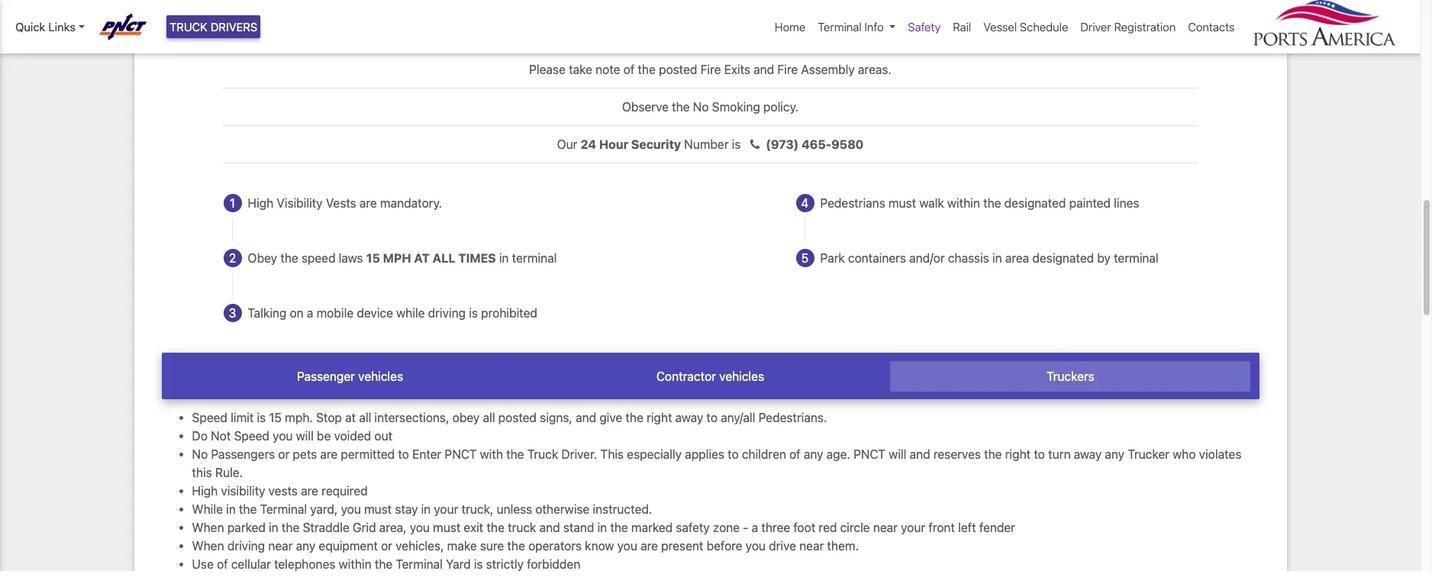 Task type: vqa. For each thing, say whether or not it's contained in the screenshot.
"Home" link
yes



Task type: locate. For each thing, give the bounding box(es) containing it.
high up while
[[192, 484, 218, 498]]

when
[[192, 521, 224, 535], [192, 539, 224, 553]]

1 horizontal spatial vehicles
[[719, 370, 764, 383]]

0 vertical spatial give
[[738, 25, 761, 39]]

0 horizontal spatial of
[[624, 63, 635, 76]]

away up applies
[[676, 411, 703, 425]]

take
[[569, 63, 592, 76]]

0 horizontal spatial give
[[600, 411, 623, 425]]

0 horizontal spatial all
[[359, 411, 371, 425]]

posted down intersections on the left top of the page
[[659, 63, 697, 76]]

note
[[596, 63, 620, 76]]

stop up the "take"
[[581, 25, 607, 39]]

any/all up children
[[721, 411, 756, 425]]

near
[[873, 521, 898, 535], [268, 539, 293, 553], [800, 539, 824, 553]]

1 vehicles from the left
[[358, 370, 403, 383]]

fire up policy.
[[778, 63, 798, 76]]

4
[[801, 196, 809, 210]]

and right signs,
[[576, 411, 596, 425]]

at up note
[[610, 25, 621, 39]]

or down area,
[[381, 539, 392, 553]]

contractor vehicles
[[657, 370, 764, 383]]

fender
[[980, 521, 1016, 535]]

enter
[[412, 448, 442, 461]]

0 horizontal spatial high
[[192, 484, 218, 498]]

away
[[814, 25, 842, 39], [676, 411, 703, 425], [1074, 448, 1102, 461]]

assembly
[[801, 63, 855, 76]]

all up voided
[[359, 411, 371, 425]]

0 horizontal spatial posted
[[498, 411, 537, 425]]

15 inside speed limit is 15 mph. stop at all intersections, obey all posted signs, and give the right away to any/all pedestrians. do not speed you will be voided out no passengers or pets are permitted to enter pnct with the truck driver. this especially applies to children of any age. pnct will and reserves the right to turn away any trucker who violates this rule. high visibility vests are required while in the terminal yard, you must stay in your truck, unless otherwise instructed. when parked in the straddle grid area, you must exit the truck and stand in the marked safety zone - a three foot red circle near your front left fender when driving near any equipment or vehicles, make sure the operators know you are present before you drive near them.
[[269, 411, 282, 425]]

1 horizontal spatial any
[[804, 448, 824, 461]]

away up assembly
[[814, 25, 842, 39]]

0 vertical spatial posted
[[659, 63, 697, 76]]

1 horizontal spatial is
[[469, 306, 478, 320]]

fire left the exits
[[701, 63, 721, 76]]

you down -
[[746, 539, 766, 553]]

1 horizontal spatial your
[[901, 521, 926, 535]]

all right obey
[[483, 411, 495, 425]]

and left reserves
[[910, 448, 931, 461]]

a
[[307, 306, 313, 320], [752, 521, 758, 535]]

1 vertical spatial truck
[[527, 448, 558, 461]]

speed
[[302, 251, 336, 265]]

operators
[[528, 539, 582, 553]]

1 horizontal spatial 15
[[366, 251, 380, 265]]

to up applies
[[707, 411, 718, 425]]

pets
[[293, 448, 317, 461]]

and
[[714, 25, 735, 39], [754, 63, 774, 76], [576, 411, 596, 425], [910, 448, 931, 461], [540, 521, 560, 535]]

near right circle
[[873, 521, 898, 535]]

mph. inside speed limit is 15 mph. stop at all intersections, obey all posted signs, and give the right away to any/all pedestrians. do not speed you will be voided out no passengers or pets are permitted to enter pnct with the truck driver. this especially applies to children of any age. pnct will and reserves the right to turn away any trucker who violates this rule. high visibility vests are required while in the terminal yard, you must stay in your truck, unless otherwise instructed. when parked in the straddle grid area, you must exit the truck and stand in the marked safety zone - a three foot red circle near your front left fender when driving near any equipment or vehicles, make sure the operators know you are present before you drive near them.
[[285, 411, 313, 425]]

truck left drivers
[[170, 20, 208, 34]]

truck drivers
[[170, 20, 258, 34]]

2 vertical spatial is
[[257, 411, 266, 425]]

to left turn
[[1034, 448, 1045, 461]]

any/all inside speed limit is 15 mph. stop at all intersections, obey all posted signs, and give the right away to any/all pedestrians. do not speed you will be voided out no passengers or pets are permitted to enter pnct with the truck driver. this especially applies to children of any age. pnct will and reserves the right to turn away any trucker who violates this rule. high visibility vests are required while in the terminal yard, you must stay in your truck, unless otherwise instructed. when parked in the straddle grid area, you must exit the truck and stand in the marked safety zone - a three foot red circle near your front left fender when driving near any equipment or vehicles, make sure the operators know you are present before you drive near them.
[[721, 411, 756, 425]]

posted left signs,
[[498, 411, 537, 425]]

speed
[[192, 411, 228, 425], [234, 429, 270, 443]]

our 24 hour security number is
[[557, 137, 744, 151]]

1 horizontal spatial any/all
[[859, 25, 894, 39]]

home link
[[769, 12, 812, 42]]

tab list containing passenger vehicles
[[161, 353, 1260, 400]]

your left truck,
[[434, 503, 459, 516]]

contractor
[[657, 370, 716, 383]]

truckers link
[[891, 361, 1251, 392]]

0 vertical spatial of
[[624, 63, 635, 76]]

1 horizontal spatial truck
[[527, 448, 558, 461]]

designated left by
[[1033, 251, 1094, 265]]

1 vertical spatial high
[[192, 484, 218, 498]]

terminal
[[512, 251, 557, 265], [1114, 251, 1159, 265]]

voided
[[334, 429, 371, 443]]

0 horizontal spatial pnct
[[445, 448, 477, 461]]

home
[[775, 20, 806, 34]]

rail link
[[947, 12, 978, 42]]

limit
[[231, 411, 254, 425]]

in
[[499, 251, 509, 265], [993, 251, 1002, 265], [226, 503, 236, 516], [421, 503, 431, 516], [269, 521, 279, 535], [598, 521, 607, 535]]

2 vertical spatial must
[[433, 521, 461, 535]]

signs,
[[540, 411, 573, 425]]

vehicles
[[358, 370, 403, 383], [719, 370, 764, 383]]

1 vertical spatial no
[[192, 448, 208, 461]]

smoking
[[712, 100, 760, 114]]

1 vertical spatial or
[[381, 539, 392, 553]]

or left the pets
[[278, 448, 290, 461]]

0 horizontal spatial terminal
[[260, 503, 307, 516]]

1 vertical spatial driving
[[227, 539, 265, 553]]

vests
[[326, 196, 356, 210]]

will right 'age.'
[[889, 448, 907, 461]]

-
[[743, 521, 749, 535]]

any
[[804, 448, 824, 461], [1105, 448, 1125, 461], [296, 539, 316, 553]]

0 horizontal spatial terminal
[[512, 251, 557, 265]]

right left turn
[[1005, 448, 1031, 461]]

no inside speed limit is 15 mph. stop at all intersections, obey all posted signs, and give the right away to any/all pedestrians. do not speed you will be voided out no passengers or pets are permitted to enter pnct with the truck driver. this especially applies to children of any age. pnct will and reserves the right to turn away any trucker who violates this rule. high visibility vests are required while in the terminal yard, you must stay in your truck, unless otherwise instructed. when parked in the straddle grid area, you must exit the truck and stand in the marked safety zone - a three foot red circle near your front left fender when driving near any equipment or vehicles, make sure the operators know you are present before you drive near them.
[[192, 448, 208, 461]]

vehicles up intersections,
[[358, 370, 403, 383]]

mph. up "please"
[[550, 25, 578, 39]]

tab list
[[161, 353, 1260, 400]]

0 horizontal spatial truck
[[170, 20, 208, 34]]

is inside speed limit is 15 mph. stop at all intersections, obey all posted signs, and give the right away to any/all pedestrians. do not speed you will be voided out no passengers or pets are permitted to enter pnct with the truck driver. this especially applies to children of any age. pnct will and reserves the right to turn away any trucker who violates this rule. high visibility vests are required while in the terminal yard, you must stay in your truck, unless otherwise instructed. when parked in the straddle grid area, you must exit the truck and stand in the marked safety zone - a three foot red circle near your front left fender when driving near any equipment or vehicles, make sure the operators know you are present before you drive near them.
[[257, 411, 266, 425]]

driver registration link
[[1075, 12, 1182, 42]]

schedule
[[1020, 20, 1069, 34]]

1 vertical spatial mph.
[[285, 411, 313, 425]]

contractor vehicles link
[[530, 361, 891, 392]]

must left walk
[[889, 196, 916, 210]]

2 pnct from the left
[[854, 448, 886, 461]]

you right know
[[617, 539, 638, 553]]

pnct right 'age.'
[[854, 448, 886, 461]]

intersections,
[[375, 411, 449, 425]]

1 horizontal spatial near
[[800, 539, 824, 553]]

15 right 'limit'
[[269, 411, 282, 425]]

is left phone image
[[732, 137, 741, 151]]

0 horizontal spatial no
[[192, 448, 208, 461]]

away right turn
[[1074, 448, 1102, 461]]

0 horizontal spatial speed
[[192, 411, 228, 425]]

truckers
[[1047, 370, 1095, 383]]

mph. stop at all intersections and give the right away to any/all pedestrians.
[[547, 25, 965, 39]]

any/all
[[859, 25, 894, 39], [721, 411, 756, 425]]

0 vertical spatial or
[[278, 448, 290, 461]]

0 vertical spatial away
[[814, 25, 842, 39]]

0 vertical spatial when
[[192, 521, 224, 535]]

high inside speed limit is 15 mph. stop at all intersections, obey all posted signs, and give the right away to any/all pedestrians. do not speed you will be voided out no passengers or pets are permitted to enter pnct with the truck driver. this especially applies to children of any age. pnct will and reserves the right to turn away any trucker who violates this rule. high visibility vests are required while in the terminal yard, you must stay in your truck, unless otherwise instructed. when parked in the straddle grid area, you must exit the truck and stand in the marked safety zone - a three foot red circle near your front left fender when driving near any equipment or vehicles, make sure the operators know you are present before you drive near them.
[[192, 484, 218, 498]]

0 horizontal spatial or
[[278, 448, 290, 461]]

and up the exits
[[714, 25, 735, 39]]

stay
[[395, 503, 418, 516]]

foot
[[794, 521, 816, 535]]

near down vests
[[268, 539, 293, 553]]

speed up passengers
[[234, 429, 270, 443]]

0 horizontal spatial your
[[434, 503, 459, 516]]

2 horizontal spatial right
[[1005, 448, 1031, 461]]

no left smoking
[[693, 100, 709, 114]]

driving right while
[[428, 306, 466, 320]]

no down do
[[192, 448, 208, 461]]

1 horizontal spatial terminal
[[818, 20, 862, 34]]

driving down parked
[[227, 539, 265, 553]]

near down foot
[[800, 539, 824, 553]]

of right children
[[790, 448, 801, 461]]

equipment
[[319, 539, 378, 553]]

0 vertical spatial is
[[732, 137, 741, 151]]

must up make
[[433, 521, 461, 535]]

please take note of the posted fire exits and fire assembly areas.
[[529, 63, 892, 76]]

2 vehicles from the left
[[719, 370, 764, 383]]

is right 'limit'
[[257, 411, 266, 425]]

1 horizontal spatial no
[[693, 100, 709, 114]]

driver.
[[562, 448, 597, 461]]

truck left driver. at the bottom left of the page
[[527, 448, 558, 461]]

visibility
[[277, 196, 323, 210]]

right up especially
[[647, 411, 672, 425]]

zone
[[713, 521, 740, 535]]

your
[[434, 503, 459, 516], [901, 521, 926, 535]]

vehicles for passenger vehicles
[[358, 370, 403, 383]]

talking on a mobile device while driving is prohibited
[[248, 306, 538, 320]]

1 vertical spatial when
[[192, 539, 224, 553]]

0 horizontal spatial driving
[[227, 539, 265, 553]]

your left front
[[901, 521, 926, 535]]

in right 'stay'
[[421, 503, 431, 516]]

1 vertical spatial at
[[345, 411, 356, 425]]

front
[[929, 521, 955, 535]]

1 horizontal spatial a
[[752, 521, 758, 535]]

terminal left info
[[818, 20, 862, 34]]

2 fire from the left
[[778, 63, 798, 76]]

2 horizontal spatial is
[[732, 137, 741, 151]]

5
[[802, 251, 809, 265]]

with
[[480, 448, 503, 461]]

safety
[[676, 521, 710, 535]]

you
[[273, 429, 293, 443], [341, 503, 361, 516], [410, 521, 430, 535], [617, 539, 638, 553], [746, 539, 766, 553]]

designated left painted
[[1005, 196, 1066, 210]]

at inside speed limit is 15 mph. stop at all intersections, obey all posted signs, and give the right away to any/all pedestrians. do not speed you will be voided out no passengers or pets are permitted to enter pnct with the truck driver. this especially applies to children of any age. pnct will and reserves the right to turn away any trucker who violates this rule. high visibility vests are required while in the terminal yard, you must stay in your truck, unless otherwise instructed. when parked in the straddle grid area, you must exit the truck and stand in the marked safety zone - a three foot red circle near your front left fender when driving near any equipment or vehicles, make sure the operators know you are present before you drive near them.
[[345, 411, 356, 425]]

a inside speed limit is 15 mph. stop at all intersections, obey all posted signs, and give the right away to any/all pedestrians. do not speed you will be voided out no passengers or pets are permitted to enter pnct with the truck driver. this especially applies to children of any age. pnct will and reserves the right to turn away any trucker who violates this rule. high visibility vests are required while in the terminal yard, you must stay in your truck, unless otherwise instructed. when parked in the straddle grid area, you must exit the truck and stand in the marked safety zone - a three foot red circle near your front left fender when driving near any equipment or vehicles, make sure the operators know you are present before you drive near them.
[[752, 521, 758, 535]]

unless
[[497, 503, 532, 516]]

while
[[192, 503, 223, 516]]

at up voided
[[345, 411, 356, 425]]

any left 'age.'
[[804, 448, 824, 461]]

(973) 465-9580
[[766, 137, 864, 151]]

0 horizontal spatial is
[[257, 411, 266, 425]]

1 vertical spatial any/all
[[721, 411, 756, 425]]

1 horizontal spatial at
[[610, 25, 621, 39]]

red
[[819, 521, 837, 535]]

vests
[[269, 484, 298, 498]]

1 vertical spatial speed
[[234, 429, 270, 443]]

is left prohibited
[[469, 306, 478, 320]]

are down be
[[320, 448, 338, 461]]

0 horizontal spatial at
[[345, 411, 356, 425]]

will
[[296, 429, 314, 443], [889, 448, 907, 461]]

vessel
[[984, 20, 1017, 34]]

0 vertical spatial no
[[693, 100, 709, 114]]

stop up be
[[316, 411, 342, 425]]

1 vertical spatial stop
[[316, 411, 342, 425]]

0 horizontal spatial any
[[296, 539, 316, 553]]

a right -
[[752, 521, 758, 535]]

terminal right times
[[512, 251, 557, 265]]

and right the exits
[[754, 63, 774, 76]]

to right applies
[[728, 448, 739, 461]]

0 vertical spatial will
[[296, 429, 314, 443]]

a right on
[[307, 306, 313, 320]]

1 vertical spatial give
[[600, 411, 623, 425]]

1 vertical spatial terminal
[[260, 503, 307, 516]]

driving
[[428, 306, 466, 320], [227, 539, 265, 553]]

0 horizontal spatial vehicles
[[358, 370, 403, 383]]

0 vertical spatial any/all
[[859, 25, 894, 39]]

are
[[360, 196, 377, 210], [320, 448, 338, 461], [301, 484, 318, 498], [641, 539, 658, 553]]

1 horizontal spatial give
[[738, 25, 761, 39]]

1 horizontal spatial terminal
[[1114, 251, 1159, 265]]

is
[[732, 137, 741, 151], [469, 306, 478, 320], [257, 411, 266, 425]]

terminal right by
[[1114, 251, 1159, 265]]

1 vertical spatial is
[[469, 306, 478, 320]]

and up operators
[[540, 521, 560, 535]]

any/all up the areas.
[[859, 25, 894, 39]]

1 horizontal spatial speed
[[234, 429, 270, 443]]

will up the pets
[[296, 429, 314, 443]]

posted
[[659, 63, 697, 76], [498, 411, 537, 425]]

phone image
[[744, 138, 766, 150]]

must up grid
[[364, 503, 392, 516]]

give up this at bottom
[[600, 411, 623, 425]]

violates
[[1199, 448, 1242, 461]]

1 vertical spatial a
[[752, 521, 758, 535]]

0 horizontal spatial 15
[[269, 411, 282, 425]]

right up assembly
[[785, 25, 811, 39]]

1 horizontal spatial stop
[[581, 25, 607, 39]]

speed up do
[[192, 411, 228, 425]]

1 horizontal spatial of
[[790, 448, 801, 461]]

0 vertical spatial right
[[785, 25, 811, 39]]

1 horizontal spatial posted
[[659, 63, 697, 76]]

0 vertical spatial a
[[307, 306, 313, 320]]

mandatory.
[[380, 196, 442, 210]]

24
[[581, 137, 597, 151]]

pedestrians
[[820, 196, 886, 210]]

high right 1 at the top left
[[248, 196, 274, 210]]

drive
[[769, 539, 796, 553]]

0 vertical spatial speed
[[192, 411, 228, 425]]

2 horizontal spatial near
[[873, 521, 898, 535]]

stop
[[581, 25, 607, 39], [316, 411, 342, 425]]

do
[[192, 429, 208, 443]]

1 vertical spatial of
[[790, 448, 801, 461]]

give up the exits
[[738, 25, 761, 39]]

mph. up the pets
[[285, 411, 313, 425]]

0 horizontal spatial fire
[[701, 63, 721, 76]]

posted inside speed limit is 15 mph. stop at all intersections, obey all posted signs, and give the right away to any/all pedestrians. do not speed you will be voided out no passengers or pets are permitted to enter pnct with the truck driver. this especially applies to children of any age. pnct will and reserves the right to turn away any trucker who violates this rule. high visibility vests are required while in the terminal yard, you must stay in your truck, unless otherwise instructed. when parked in the straddle grid area, you must exit the truck and stand in the marked safety zone - a three foot red circle near your front left fender when driving near any equipment or vehicles, make sure the operators know you are present before you drive near them.
[[498, 411, 537, 425]]

0 vertical spatial driving
[[428, 306, 466, 320]]

1 vertical spatial 15
[[269, 411, 282, 425]]

give inside speed limit is 15 mph. stop at all intersections, obey all posted signs, and give the right away to any/all pedestrians. do not speed you will be voided out no passengers or pets are permitted to enter pnct with the truck driver. this especially applies to children of any age. pnct will and reserves the right to turn away any trucker who violates this rule. high visibility vests are required while in the terminal yard, you must stay in your truck, unless otherwise instructed. when parked in the straddle grid area, you must exit the truck and stand in the marked safety zone - a three foot red circle near your front left fender when driving near any equipment or vehicles, make sure the operators know you are present before you drive near them.
[[600, 411, 623, 425]]

all
[[624, 25, 636, 39], [359, 411, 371, 425], [483, 411, 495, 425]]

0 horizontal spatial right
[[647, 411, 672, 425]]

15 right laws
[[366, 251, 380, 265]]

vehicles for contractor vehicles
[[719, 370, 764, 383]]

vehicles right contractor
[[719, 370, 764, 383]]

0 horizontal spatial stop
[[316, 411, 342, 425]]

of right note
[[624, 63, 635, 76]]

1 horizontal spatial must
[[433, 521, 461, 535]]

0 horizontal spatial any/all
[[721, 411, 756, 425]]

1 vertical spatial your
[[901, 521, 926, 535]]

1 vertical spatial must
[[364, 503, 392, 516]]

terminal down vests
[[260, 503, 307, 516]]

any down straddle
[[296, 539, 316, 553]]

pnct left with
[[445, 448, 477, 461]]

all left intersections on the left top of the page
[[624, 25, 636, 39]]

any left trucker on the bottom right
[[1105, 448, 1125, 461]]



Task type: describe. For each thing, give the bounding box(es) containing it.
0 vertical spatial at
[[610, 25, 621, 39]]

0 vertical spatial truck
[[170, 20, 208, 34]]

this
[[601, 448, 624, 461]]

permitted
[[341, 448, 395, 461]]

0 vertical spatial your
[[434, 503, 459, 516]]

please
[[529, 63, 566, 76]]

0 vertical spatial designated
[[1005, 196, 1066, 210]]

all
[[433, 251, 455, 265]]

device
[[357, 306, 393, 320]]

safety link
[[902, 12, 947, 42]]

1 vertical spatial right
[[647, 411, 672, 425]]

vessel schedule
[[984, 20, 1069, 34]]

mph
[[383, 251, 411, 265]]

passenger vehicles link
[[170, 361, 530, 392]]

children
[[742, 448, 786, 461]]

contacts link
[[1182, 12, 1241, 42]]

2 horizontal spatial must
[[889, 196, 916, 210]]

2 vertical spatial away
[[1074, 448, 1102, 461]]

2 horizontal spatial any
[[1105, 448, 1125, 461]]

in down visibility
[[226, 503, 236, 516]]

0 horizontal spatial will
[[296, 429, 314, 443]]

0 vertical spatial stop
[[581, 25, 607, 39]]

mobile
[[317, 306, 354, 320]]

yard,
[[310, 503, 338, 516]]

marked
[[631, 521, 673, 535]]

0 horizontal spatial near
[[268, 539, 293, 553]]

observe
[[622, 100, 669, 114]]

to left info
[[845, 25, 856, 39]]

our
[[557, 137, 578, 151]]

2
[[229, 251, 236, 265]]

park containers and/or chassis in area designated by terminal
[[820, 251, 1159, 265]]

driver registration
[[1081, 20, 1176, 34]]

2 horizontal spatial all
[[624, 25, 636, 39]]

2 terminal from the left
[[1114, 251, 1159, 265]]

1 pnct from the left
[[445, 448, 477, 461]]

0 vertical spatial 15
[[366, 251, 380, 265]]

them.
[[827, 539, 859, 553]]

obey the speed laws 15 mph at all times in terminal
[[248, 251, 557, 265]]

area,
[[379, 521, 407, 535]]

2 when from the top
[[192, 539, 224, 553]]

1 when from the top
[[192, 521, 224, 535]]

vehicles,
[[396, 539, 444, 553]]

1 horizontal spatial all
[[483, 411, 495, 425]]

are up yard,
[[301, 484, 318, 498]]

out
[[374, 429, 393, 443]]

in up know
[[598, 521, 607, 535]]

containers
[[848, 251, 906, 265]]

safety
[[908, 20, 941, 34]]

intersections
[[639, 25, 711, 39]]

0 horizontal spatial must
[[364, 503, 392, 516]]

especially
[[627, 448, 682, 461]]

quick links
[[15, 20, 76, 34]]

1 horizontal spatial right
[[785, 25, 811, 39]]

stop inside speed limit is 15 mph. stop at all intersections, obey all posted signs, and give the right away to any/all pedestrians. do not speed you will be voided out no passengers or pets are permitted to enter pnct with the truck driver. this especially applies to children of any age. pnct will and reserves the right to turn away any trucker who violates this rule. high visibility vests are required while in the terminal yard, you must stay in your truck, unless otherwise instructed. when parked in the straddle grid area, you must exit the truck and stand in the marked safety zone - a three foot red circle near your front left fender when driving near any equipment or vehicles, make sure the operators know you are present before you drive near them.
[[316, 411, 342, 425]]

applies
[[685, 448, 725, 461]]

1 terminal from the left
[[512, 251, 557, 265]]

0 vertical spatial high
[[248, 196, 274, 210]]

terminal info link
[[812, 12, 902, 42]]

drivers
[[211, 20, 258, 34]]

grid
[[353, 521, 376, 535]]

obey
[[453, 411, 480, 425]]

1 horizontal spatial away
[[814, 25, 842, 39]]

1 vertical spatial away
[[676, 411, 703, 425]]

trucker
[[1128, 448, 1170, 461]]

while
[[396, 306, 425, 320]]

are down the marked
[[641, 539, 658, 553]]

registration
[[1114, 20, 1176, 34]]

before
[[707, 539, 743, 553]]

not
[[211, 429, 231, 443]]

terminal inside speed limit is 15 mph. stop at all intersections, obey all posted signs, and give the right away to any/all pedestrians. do not speed you will be voided out no passengers or pets are permitted to enter pnct with the truck driver. this especially applies to children of any age. pnct will and reserves the right to turn away any trucker who violates this rule. high visibility vests are required while in the terminal yard, you must stay in your truck, unless otherwise instructed. when parked in the straddle grid area, you must exit the truck and stand in the marked safety zone - a three foot red circle near your front left fender when driving near any equipment or vehicles, make sure the operators know you are present before you drive near them.
[[260, 503, 307, 516]]

quick
[[15, 20, 45, 34]]

contacts
[[1188, 20, 1235, 34]]

0 vertical spatial terminal
[[818, 20, 862, 34]]

you up "vehicles,"
[[410, 521, 430, 535]]

and/or
[[909, 251, 945, 265]]

laws
[[339, 251, 363, 265]]

you down required
[[341, 503, 361, 516]]

area
[[1005, 251, 1029, 265]]

rule.
[[215, 466, 243, 480]]

in left area in the right of the page
[[993, 251, 1002, 265]]

by
[[1098, 251, 1111, 265]]

reserves
[[934, 448, 981, 461]]

number
[[684, 137, 729, 151]]

1 fire from the left
[[701, 63, 721, 76]]

1 vertical spatial will
[[889, 448, 907, 461]]

in right times
[[499, 251, 509, 265]]

stand
[[563, 521, 594, 535]]

truck drivers link
[[166, 15, 261, 39]]

to left 'enter'
[[398, 448, 409, 461]]

driver
[[1081, 20, 1112, 34]]

driving inside speed limit is 15 mph. stop at all intersections, obey all posted signs, and give the right away to any/all pedestrians. do not speed you will be voided out no passengers or pets are permitted to enter pnct with the truck driver. this especially applies to children of any age. pnct will and reserves the right to turn away any trucker who violates this rule. high visibility vests are required while in the terminal yard, you must stay in your truck, unless otherwise instructed. when parked in the straddle grid area, you must exit the truck and stand in the marked safety zone - a three foot red circle near your front left fender when driving near any equipment or vehicles, make sure the operators know you are present before you drive near them.
[[227, 539, 265, 553]]

lines
[[1114, 196, 1140, 210]]

1 horizontal spatial mph.
[[550, 25, 578, 39]]

truck
[[508, 521, 536, 535]]

on
[[290, 306, 304, 320]]

within
[[948, 196, 980, 210]]

instructed.
[[593, 503, 652, 516]]

1 vertical spatial designated
[[1033, 251, 1094, 265]]

chassis
[[948, 251, 989, 265]]

in right parked
[[269, 521, 279, 535]]

policy.
[[764, 100, 799, 114]]

you left be
[[273, 429, 293, 443]]

vessel schedule link
[[978, 12, 1075, 42]]

passenger
[[297, 370, 355, 383]]

2 vertical spatial right
[[1005, 448, 1031, 461]]

be
[[317, 429, 331, 443]]

truck inside speed limit is 15 mph. stop at all intersections, obey all posted signs, and give the right away to any/all pedestrians. do not speed you will be voided out no passengers or pets are permitted to enter pnct with the truck driver. this especially applies to children of any age. pnct will and reserves the right to turn away any trucker who violates this rule. high visibility vests are required while in the terminal yard, you must stay in your truck, unless otherwise instructed. when parked in the straddle grid area, you must exit the truck and stand in the marked safety zone - a three foot red circle near your front left fender when driving near any equipment or vehicles, make sure the operators know you are present before you drive near them.
[[527, 448, 558, 461]]

make
[[447, 539, 477, 553]]

of inside speed limit is 15 mph. stop at all intersections, obey all posted signs, and give the right away to any/all pedestrians. do not speed you will be voided out no passengers or pets are permitted to enter pnct with the truck driver. this especially applies to children of any age. pnct will and reserves the right to turn away any trucker who violates this rule. high visibility vests are required while in the terminal yard, you must stay in your truck, unless otherwise instructed. when parked in the straddle grid area, you must exit the truck and stand in the marked safety zone - a three foot red circle near your front left fender when driving near any equipment or vehicles, make sure the operators know you are present before you drive near them.
[[790, 448, 801, 461]]

turn
[[1048, 448, 1071, 461]]

this
[[192, 466, 212, 480]]

age.
[[827, 448, 851, 461]]

circle
[[840, 521, 870, 535]]

areas.
[[858, 63, 892, 76]]

0 horizontal spatial a
[[307, 306, 313, 320]]

high visibility vests are mandatory.
[[248, 196, 442, 210]]

required
[[322, 484, 368, 498]]

straddle
[[303, 521, 350, 535]]

are right vests
[[360, 196, 377, 210]]



